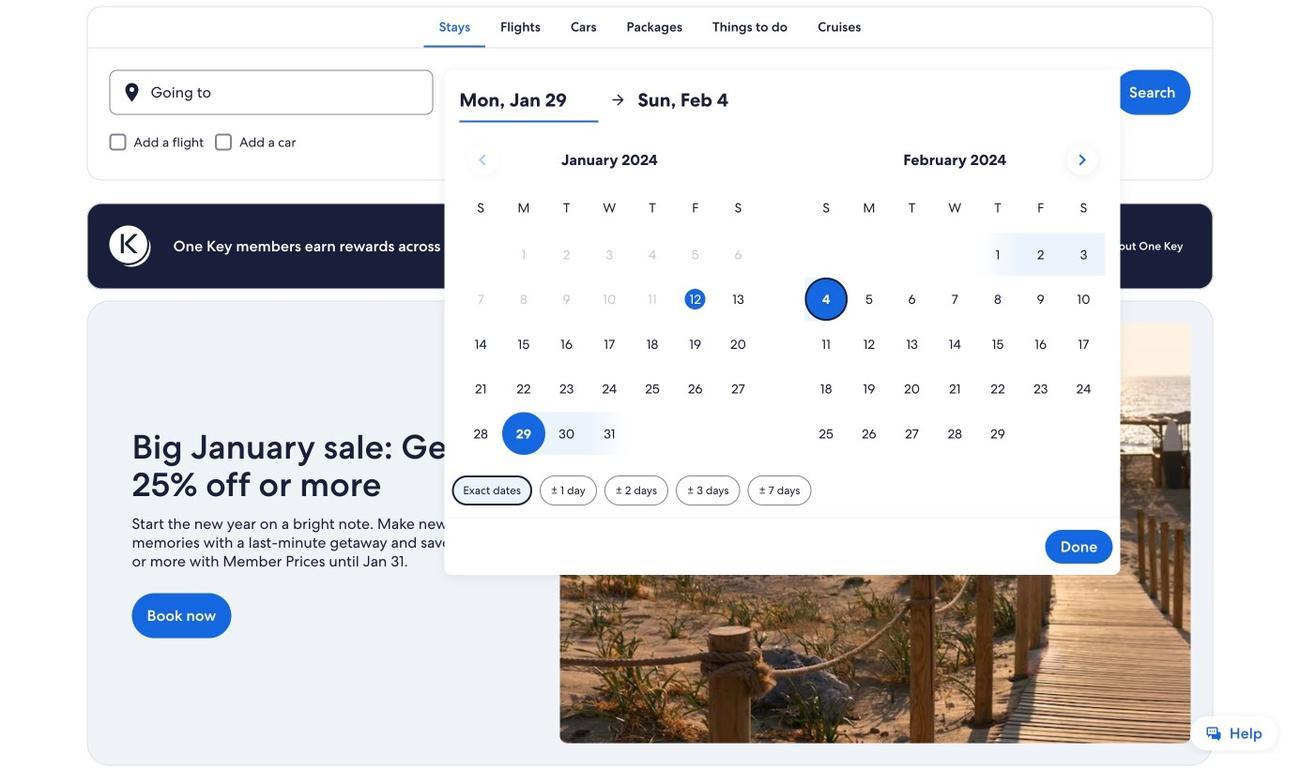 Task type: vqa. For each thing, say whether or not it's contained in the screenshot.
the bottom Nov 29 button
no



Task type: describe. For each thing, give the bounding box(es) containing it.
january 2024 element
[[459, 198, 760, 457]]

directional image
[[610, 92, 627, 108]]

february 2024 element
[[805, 198, 1105, 457]]



Task type: locate. For each thing, give the bounding box(es) containing it.
previous month image
[[471, 149, 494, 171]]

tab list
[[87, 6, 1214, 47]]

next month image
[[1071, 149, 1094, 171]]

today element
[[685, 289, 706, 310]]

application
[[459, 138, 1105, 457]]



